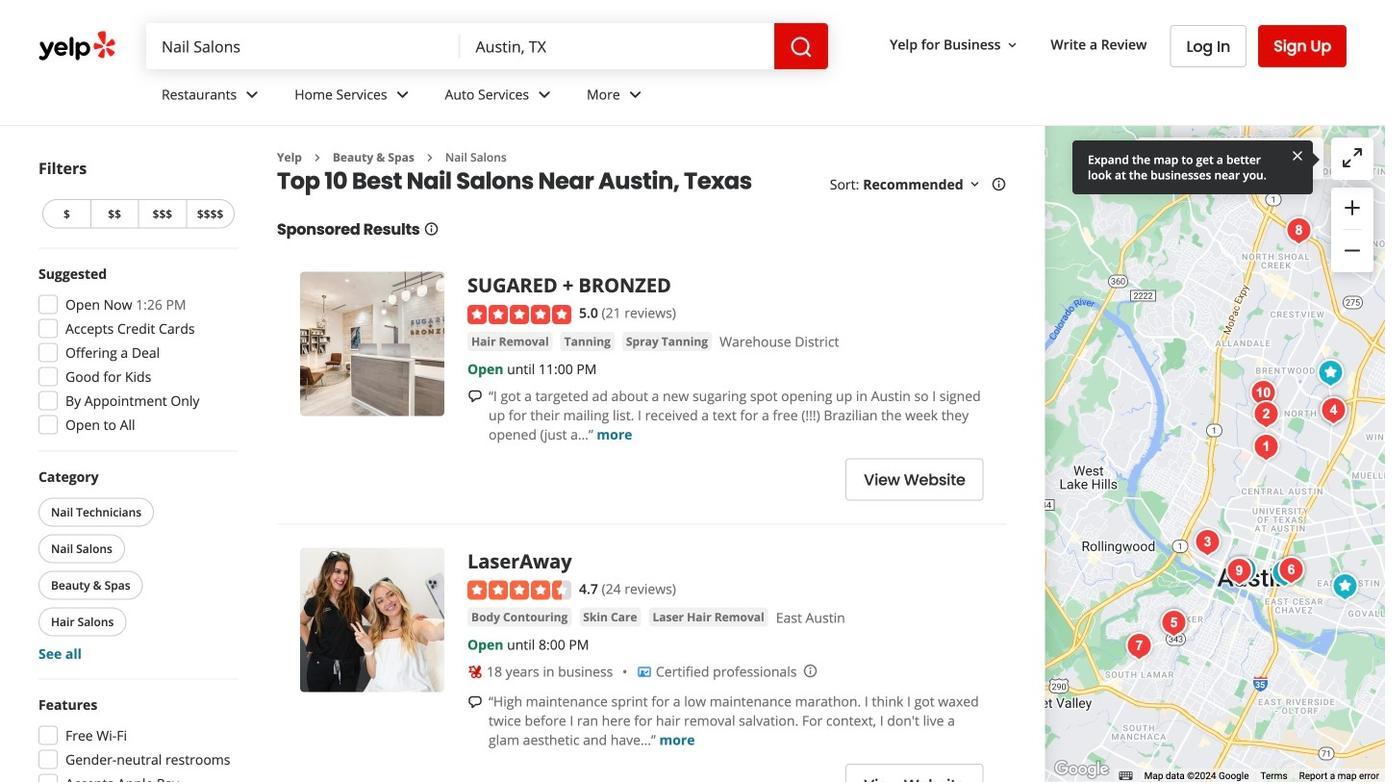 Task type: locate. For each thing, give the bounding box(es) containing it.
2 24 chevron down v2 image from the left
[[533, 83, 556, 106]]

enjoy nails & spa image
[[1247, 428, 1286, 467]]

24 chevron down v2 image down things to do, nail salons, plumbers text box
[[241, 83, 264, 106]]

0 vertical spatial 16 chevron down v2 image
[[1005, 37, 1020, 53]]

1 vertical spatial 16 chevron down v2 image
[[968, 177, 983, 192]]

1 none field from the left
[[146, 23, 461, 69]]

tooltip
[[1073, 141, 1314, 194]]

none field address, neighborhood, city, state or zip
[[461, 23, 775, 69]]

search image
[[790, 36, 813, 59]]

16 chevron down v2 image
[[1005, 37, 1020, 53], [968, 177, 983, 192]]

laseraway image
[[1266, 554, 1304, 593]]

0 horizontal spatial 24 chevron down v2 image
[[391, 83, 414, 106]]

None search field
[[146, 23, 829, 69]]

24 chevron down v2 image
[[241, 83, 264, 106], [624, 83, 647, 106]]

group
[[1332, 188, 1374, 272], [33, 264, 239, 440], [35, 467, 239, 664], [33, 695, 239, 782]]

2 none field from the left
[[461, 23, 775, 69]]

close image
[[1290, 147, 1306, 164]]

business categories element
[[146, 69, 1347, 125]]

none field things to do, nail salons, plumbers
[[146, 23, 461, 69]]

24 chevron down v2 image
[[391, 83, 414, 106], [533, 83, 556, 106]]

bella salon image
[[1189, 524, 1227, 562]]

nailed it image
[[1280, 212, 1319, 250]]

zoom in image
[[1342, 196, 1365, 219]]

0 horizontal spatial 16 chevron down v2 image
[[968, 177, 983, 192]]

0 horizontal spatial 16 info v2 image
[[424, 221, 439, 237]]

address, neighborhood, city, state or zip text field
[[461, 23, 775, 69]]

1 horizontal spatial 16 info v2 image
[[992, 177, 1007, 192]]

google image
[[1051, 757, 1114, 782]]

sugared + bronzed image
[[1225, 551, 1264, 590]]

1 horizontal spatial 24 chevron down v2 image
[[533, 83, 556, 106]]

milk + honey image
[[1221, 552, 1259, 591]]

16 speech v2 image
[[468, 695, 483, 710]]

24 chevron down v2 image down address, neighborhood, city, state or zip text box
[[624, 83, 647, 106]]

0 horizontal spatial 24 chevron down v2 image
[[241, 83, 264, 106]]

1 vertical spatial 16 info v2 image
[[424, 221, 439, 237]]

16 info v2 image
[[992, 177, 1007, 192], [424, 221, 439, 237]]

zoom out image
[[1342, 239, 1365, 262]]

1 horizontal spatial 24 chevron down v2 image
[[624, 83, 647, 106]]

info icon image
[[803, 663, 818, 679], [803, 663, 818, 679]]

None field
[[146, 23, 461, 69], [461, 23, 775, 69]]



Task type: describe. For each thing, give the bounding box(es) containing it.
map region
[[1032, 0, 1386, 782]]

keyboard shortcuts image
[[1119, 772, 1133, 781]]

1 24 chevron down v2 image from the left
[[391, 83, 414, 106]]

cute nail studio image
[[1273, 551, 1311, 590]]

16 chevron right v2 image
[[310, 150, 325, 165]]

4.7 star rating image
[[468, 581, 572, 600]]

queen spa image
[[1155, 604, 1194, 643]]

dream spa image
[[1315, 392, 1353, 430]]

cute nail studio image
[[1273, 551, 1311, 590]]

dream spa image
[[1315, 392, 1353, 430]]

queen spa image
[[1155, 604, 1194, 643]]

modern nails lounge spa image
[[1120, 627, 1159, 666]]

milano nail spa atx image
[[1326, 568, 1365, 606]]

highland nails & spa image
[[1312, 354, 1350, 393]]

1 horizontal spatial 16 chevron down v2 image
[[1005, 37, 1020, 53]]

16 years in business v2 image
[[468, 665, 483, 680]]

16 speech v2 image
[[468, 389, 483, 404]]

5 star rating image
[[468, 305, 572, 324]]

adore nail lounge image
[[1247, 396, 1286, 434]]

the ten spot image
[[1245, 374, 1283, 413]]

16 certified professionals v2 image
[[637, 665, 652, 680]]

1 24 chevron down v2 image from the left
[[241, 83, 264, 106]]

things to do, nail salons, plumbers text field
[[146, 23, 461, 69]]

16 chevron right v2 image
[[422, 150, 438, 165]]

salon by milk + honey image
[[1221, 551, 1259, 590]]

2 24 chevron down v2 image from the left
[[624, 83, 647, 106]]

0 vertical spatial 16 info v2 image
[[992, 177, 1007, 192]]

expand map image
[[1342, 146, 1365, 169]]



Task type: vqa. For each thing, say whether or not it's contained in the screenshot.
'Highland Nails & Spa' icon
yes



